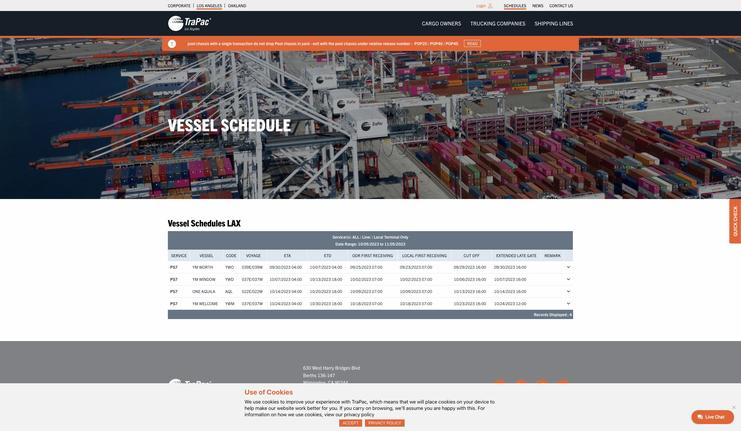 Task type: describe. For each thing, give the bounding box(es) containing it.
banner containing cargo owners
[[0, 11, 742, 51]]

pop40
[[430, 41, 443, 46]]

service(s):
[[333, 235, 352, 240]]

10/06/2023
[[454, 277, 475, 282]]

1 10/18/2023 from the left
[[350, 301, 371, 307]]

147
[[327, 373, 335, 379]]

window
[[199, 277, 216, 282]]

for
[[478, 406, 485, 412]]

1 horizontal spatial 10/07/2023
[[310, 265, 331, 270]]

worth
[[199, 265, 213, 270]]

place
[[426, 399, 438, 405]]

records
[[534, 312, 549, 318]]

pop45
[[446, 41, 459, 46]]

happy
[[442, 406, 456, 412]]

1 vertical spatial angeles
[[252, 384, 272, 390]]

drop
[[266, 41, 274, 46]]

with left the
[[320, 41, 328, 46]]

corporate
[[168, 3, 191, 8]]

voyage
[[246, 253, 261, 258]]

1 10/18/2023 07:00 from the left
[[350, 301, 383, 307]]

2704
[[325, 402, 336, 408]]

privacy policy
[[369, 421, 402, 426]]

18:00 for 10/30/2023 18:00
[[332, 301, 343, 307]]

1 cookies from the left
[[262, 399, 279, 405]]

10/24/2023 for 10/24/2023 12:00
[[495, 301, 515, 307]]

10/13/2023 for 10/13/2023 16:00
[[454, 289, 475, 295]]

service(s): all | line: | local terminal only date range: 10/05/2023 to 11/05/2023
[[333, 235, 409, 247]]

2 los angeles image from the top
[[168, 379, 212, 395]]

receiving for odr first receiving
[[373, 253, 393, 258]]

los angeles link
[[197, 1, 222, 10]]

18:00 for 10/20/2023 18:00
[[332, 289, 343, 295]]

2 10/18/2023 from the left
[[400, 301, 421, 307]]

2 horizontal spatial to
[[491, 399, 495, 405]]

90744
[[335, 380, 349, 386]]

login link
[[477, 3, 486, 8]]

0 horizontal spatial to
[[281, 399, 285, 405]]

pool
[[275, 41, 283, 46]]

vessel schedule
[[168, 114, 291, 135]]

quick check
[[733, 207, 739, 237]]

2 you from the left
[[425, 406, 433, 412]]

with left this.
[[457, 406, 466, 412]]

customer service: 877-387-2722
[[392, 384, 459, 390]]

website
[[277, 406, 294, 412]]

we
[[245, 399, 252, 405]]

that
[[400, 399, 409, 405]]

berths
[[303, 373, 317, 379]]

etd
[[324, 253, 332, 258]]

range:
[[345, 242, 357, 247]]

work
[[296, 406, 306, 412]]

oakland
[[228, 3, 246, 8]]

ps7 for ym worth
[[170, 265, 178, 270]]

with left a
[[210, 41, 218, 46]]

2 - from the left
[[412, 41, 413, 46]]

west
[[313, 365, 322, 371]]

1 10/02/2023 07:00 from the left
[[350, 277, 383, 282]]

2 10/09/2023 07:00 from the left
[[400, 289, 433, 295]]

12:00
[[516, 301, 527, 307]]

2 pool from the left
[[335, 41, 343, 46]]

service
[[171, 253, 187, 258]]

harry
[[323, 365, 334, 371]]

terminal
[[385, 235, 400, 240]]

help
[[245, 406, 254, 412]]

menu bar containing schedules
[[501, 1, 577, 10]]

2 10/18/2023 07:00 from the left
[[400, 301, 433, 307]]

cargo owners
[[422, 20, 462, 27]]

877-
[[429, 384, 439, 390]]

04:00 for 10/30/2023 18:00
[[292, 301, 302, 307]]

relative
[[369, 41, 382, 46]]

1 10/09/2023 from the left
[[350, 289, 371, 295]]

1 10/02/2023 from the left
[[350, 277, 371, 282]]

10/30/2023
[[310, 301, 331, 307]]

2 10/09/2023 from the left
[[400, 289, 421, 295]]

1 | from the left
[[361, 235, 362, 240]]

1 vertical spatial los
[[243, 384, 251, 390]]

630 west harry bridges blvd berths 136-147 wilmington, ca 90744
[[303, 365, 361, 386]]

ym welcome
[[193, 301, 218, 307]]

0 horizontal spatial we
[[288, 412, 295, 418]]

blvd
[[352, 365, 361, 371]]

10/23/2023
[[454, 301, 475, 307]]

cargo
[[422, 20, 439, 27]]

10/13/2023 for 10/13/2023 18:00
[[310, 277, 331, 282]]

first for local
[[416, 253, 426, 258]]

vessel for vessel schedule
[[168, 114, 218, 135]]

all
[[353, 235, 360, 240]]

displayed
[[550, 312, 567, 318]]

387-
[[439, 384, 448, 390]]

10/14/2023 16:00
[[495, 289, 527, 295]]

1 vertical spatial 10/07/2023 04:00
[[270, 277, 302, 282]]

off
[[473, 253, 480, 258]]

1 / from the left
[[428, 41, 429, 46]]

odr
[[353, 253, 361, 258]]

news link
[[533, 1, 544, 10]]

2 horizontal spatial 10/07/2023
[[495, 277, 515, 282]]

cargo owners link
[[418, 18, 466, 29]]

shipping
[[535, 20, 559, 27]]

for
[[322, 406, 328, 412]]

policy
[[362, 412, 375, 418]]

0 vertical spatial use
[[253, 399, 261, 405]]

odr first receiving
[[353, 253, 393, 258]]

11/05/2023
[[385, 242, 406, 247]]

a
[[219, 41, 221, 46]]

bridges
[[335, 365, 351, 371]]

022e/022w
[[242, 289, 263, 295]]

3 chassis from the left
[[344, 41, 357, 46]]

better
[[307, 406, 321, 412]]

1 you from the left
[[344, 406, 352, 412]]

10/24/2023 04:00
[[270, 301, 302, 307]]

information
[[245, 412, 270, 418]]

policy
[[387, 421, 402, 426]]

1 your from the left
[[305, 399, 315, 405]]

trucking companies
[[471, 20, 526, 27]]

ps7 for ym window
[[170, 277, 178, 282]]

in
[[298, 41, 301, 46]]

login
[[477, 3, 486, 8]]

aql
[[225, 289, 233, 295]]

you.
[[329, 406, 339, 412]]

contact us
[[550, 3, 574, 8]]

use
[[245, 389, 257, 397]]

local inside service(s): all | line: | local terminal only date range: 10/05/2023 to 11/05/2023
[[374, 235, 384, 240]]

not
[[259, 41, 265, 46]]

to inside service(s): all | line: | local terminal only date range: 10/05/2023 to 11/05/2023
[[380, 242, 384, 247]]

schedules inside menu bar
[[504, 3, 527, 8]]



Task type: vqa. For each thing, say whether or not it's contained in the screenshot.


Task type: locate. For each thing, give the bounding box(es) containing it.
- right number
[[412, 41, 413, 46]]

ym left worth
[[193, 265, 198, 270]]

0 vertical spatial los angeles image
[[168, 15, 212, 32]]

09/30/2023 down extended
[[495, 265, 515, 270]]

schedules up companies
[[504, 3, 527, 8]]

2 10/24/2023 from the left
[[495, 301, 515, 307]]

with up if on the left
[[342, 399, 351, 405]]

18:00 down 10/20/2023 18:00
[[332, 301, 343, 307]]

1 vertical spatial los angeles image
[[168, 379, 212, 395]]

1 receiving from the left
[[373, 253, 393, 258]]

18:00 up 10/20/2023 18:00
[[332, 277, 343, 282]]

1 horizontal spatial |
[[372, 235, 373, 240]]

1 los angeles image from the top
[[168, 15, 212, 32]]

0 vertical spatial schedules
[[504, 3, 527, 8]]

2 09/30/2023 from the left
[[495, 265, 515, 270]]

16:00 down off
[[476, 265, 487, 270]]

1 09/30/2023 from the left
[[270, 265, 291, 270]]

10/13/2023 16:00
[[454, 289, 487, 295]]

0 vertical spatial angeles
[[205, 3, 222, 8]]

carry
[[353, 406, 365, 412]]

los angeles left oakland link
[[197, 3, 222, 8]]

1 horizontal spatial los
[[243, 384, 251, 390]]

16:00 for 10/14/2023 16:00
[[516, 289, 527, 295]]

1 vertical spatial code:
[[313, 402, 324, 408]]

037e/037w for 10/24/2023 04:00
[[242, 301, 263, 307]]

1 vertical spatial ym
[[193, 277, 198, 282]]

first right 'odr'
[[362, 253, 372, 258]]

0 horizontal spatial 10/09/2023 07:00
[[350, 289, 383, 295]]

1 horizontal spatial local
[[403, 253, 415, 258]]

0 horizontal spatial 10/18/2023 07:00
[[350, 301, 383, 307]]

10/02/2023 07:00 down 09/25/2023 07:00
[[350, 277, 383, 282]]

1 10/24/2023 from the left
[[270, 301, 291, 307]]

lax
[[227, 217, 241, 228]]

records displayed : 4
[[534, 312, 572, 318]]

0 horizontal spatial pool
[[188, 41, 195, 46]]

10/07/2023 16:00
[[495, 277, 527, 282]]

1 horizontal spatial pool
[[335, 41, 343, 46]]

of
[[259, 389, 265, 397]]

los angeles up we
[[243, 384, 272, 390]]

use of cookies we use cookies to improve your experience with trapac, which means that we will place cookies on your device to help make our website work better for you. if you carry on browsing, we'll assume you are happy with this. for information on how we use cookies, view our privacy policy
[[245, 389, 495, 418]]

wilmington,
[[303, 380, 327, 386]]

number
[[397, 41, 411, 46]]

1 horizontal spatial 10/18/2023
[[400, 301, 421, 307]]

0 vertical spatial 10/13/2023
[[310, 277, 331, 282]]

0 horizontal spatial on
[[271, 412, 277, 418]]

1 horizontal spatial /
[[444, 41, 445, 46]]

exit
[[313, 41, 319, 46]]

no image
[[732, 405, 737, 411]]

1 ym from the top
[[193, 265, 198, 270]]

pool
[[188, 41, 195, 46], [335, 41, 343, 46]]

0 horizontal spatial 10/13/2023
[[310, 277, 331, 282]]

ym down 'one'
[[193, 301, 198, 307]]

16:00 for 10/07/2023 16:00
[[516, 277, 527, 282]]

1 vertical spatial we
[[288, 412, 295, 418]]

/ left pop45
[[444, 41, 445, 46]]

angeles up the "make"
[[252, 384, 272, 390]]

view
[[325, 412, 335, 418]]

10/13/2023 18:00
[[310, 277, 343, 282]]

on up policy
[[366, 406, 371, 412]]

use up the "make"
[[253, 399, 261, 405]]

menu bar containing cargo owners
[[418, 18, 578, 29]]

16:00 up 12:00
[[516, 289, 527, 295]]

code: up cookies,
[[313, 402, 324, 408]]

0 horizontal spatial you
[[344, 406, 352, 412]]

1 chassis from the left
[[196, 41, 209, 46]]

2 chassis from the left
[[284, 41, 297, 46]]

0 vertical spatial ym
[[193, 265, 198, 270]]

transaction
[[233, 41, 253, 46]]

1 horizontal spatial 10/09/2023
[[400, 289, 421, 295]]

ps7 for one aquila
[[170, 289, 178, 295]]

10/14/2023 04:00
[[270, 289, 302, 295]]

corporate link
[[168, 1, 191, 10]]

1 horizontal spatial 10/07/2023 04:00
[[310, 265, 343, 270]]

0 vertical spatial on
[[457, 399, 463, 405]]

1 horizontal spatial angeles
[[252, 384, 272, 390]]

- left exit
[[311, 41, 312, 46]]

1 horizontal spatial 09/30/2023
[[495, 265, 515, 270]]

on
[[457, 399, 463, 405], [366, 406, 371, 412], [271, 412, 277, 418]]

0 vertical spatial 10/07/2023 04:00
[[310, 265, 343, 270]]

2 horizontal spatial chassis
[[344, 41, 357, 46]]

1 first from the left
[[362, 253, 372, 258]]

10/13/2023 up 10/23/2023
[[454, 289, 475, 295]]

1 vertical spatial on
[[366, 406, 371, 412]]

/ left pop40
[[428, 41, 429, 46]]

cookies,
[[305, 412, 323, 418]]

0 horizontal spatial angeles
[[205, 3, 222, 8]]

0 vertical spatial los
[[197, 3, 204, 8]]

chassis left under in the left top of the page
[[344, 41, 357, 46]]

only
[[401, 235, 409, 240]]

local up 09/23/2023
[[403, 253, 415, 258]]

16:00 up 10/23/2023 16:00
[[476, 289, 487, 295]]

local right line:
[[374, 235, 384, 240]]

0 horizontal spatial los angeles
[[197, 3, 222, 8]]

to right 10/05/2023
[[380, 242, 384, 247]]

contact
[[550, 3, 568, 8]]

to right device
[[491, 399, 495, 405]]

yard
[[302, 41, 310, 46]]

10/09/2023 07:00 down 09/23/2023 07:00
[[400, 289, 433, 295]]

receiving for local first receiving
[[427, 253, 447, 258]]

1 vertical spatial use
[[296, 412, 304, 418]]

2 vertical spatial on
[[271, 412, 277, 418]]

09/25/2023
[[350, 265, 371, 270]]

10/07/2023 down '09/30/2023 16:00'
[[495, 277, 515, 282]]

ps7
[[170, 265, 178, 270], [170, 277, 178, 282], [170, 289, 178, 295], [170, 301, 178, 307]]

contact us link
[[550, 1, 574, 10]]

1 horizontal spatial on
[[366, 406, 371, 412]]

1 horizontal spatial schedules
[[504, 3, 527, 8]]

schedules link
[[504, 1, 527, 10]]

10/24/2023 for 10/24/2023 04:00
[[270, 301, 291, 307]]

1 horizontal spatial chassis
[[284, 41, 297, 46]]

one
[[193, 289, 201, 295]]

our down if on the left
[[336, 412, 343, 418]]

4
[[570, 312, 572, 318]]

check
[[733, 207, 739, 222]]

2 your from the left
[[464, 399, 474, 405]]

ym for ym worth
[[193, 265, 198, 270]]

1 horizontal spatial to
[[380, 242, 384, 247]]

0 horizontal spatial 10/18/2023
[[350, 301, 371, 307]]

on left "how"
[[271, 412, 277, 418]]

code:
[[316, 395, 327, 401], [313, 402, 324, 408]]

your up this.
[[464, 399, 474, 405]]

ym for ym welcome
[[193, 301, 198, 307]]

1 horizontal spatial your
[[464, 399, 474, 405]]

2 cookies from the left
[[439, 399, 456, 405]]

16:00 for 10/06/2023 16:00
[[476, 277, 487, 282]]

037e/037w up 022e/022w
[[242, 277, 263, 282]]

device
[[475, 399, 489, 405]]

improve
[[286, 399, 304, 405]]

release
[[383, 41, 396, 46]]

1 - from the left
[[311, 41, 312, 46]]

0 horizontal spatial 09/30/2023
[[270, 265, 291, 270]]

accept link
[[340, 420, 363, 427]]

1 vertical spatial our
[[336, 412, 343, 418]]

2 ym from the top
[[193, 277, 198, 282]]

0 horizontal spatial chassis
[[196, 41, 209, 46]]

gate
[[528, 253, 537, 258]]

039e/039w
[[242, 265, 263, 270]]

schedules left lax
[[191, 217, 226, 228]]

1 horizontal spatial use
[[296, 412, 304, 418]]

16:00 down late
[[516, 265, 527, 270]]

under
[[358, 41, 368, 46]]

line:
[[363, 235, 371, 240]]

y258
[[328, 395, 339, 401]]

09/30/2023 for 09/30/2023 16:00
[[495, 265, 515, 270]]

0 horizontal spatial our
[[269, 406, 276, 412]]

0 horizontal spatial your
[[305, 399, 315, 405]]

04:00 for 10/13/2023 18:00
[[292, 277, 302, 282]]

code
[[226, 253, 237, 258]]

customer
[[392, 384, 411, 390]]

10/07/2023 04:00 up '10/14/2023 04:00'
[[270, 277, 302, 282]]

ym window
[[193, 277, 216, 282]]

3 18:00 from the top
[[332, 301, 343, 307]]

0 vertical spatial our
[[269, 406, 276, 412]]

0 horizontal spatial 10/09/2023
[[350, 289, 371, 295]]

service:
[[412, 384, 428, 390]]

read
[[468, 41, 478, 46]]

0 vertical spatial we
[[410, 399, 416, 405]]

10/07/2023 04:00
[[310, 265, 343, 270], [270, 277, 302, 282]]

0 vertical spatial menu bar
[[501, 1, 577, 10]]

2 10/02/2023 07:00 from the left
[[400, 277, 433, 282]]

cookies up the "make"
[[262, 399, 279, 405]]

1 037e/037w from the top
[[242, 277, 263, 282]]

1 horizontal spatial cookies
[[439, 399, 456, 405]]

2 10/02/2023 from the left
[[400, 277, 421, 282]]

1 18:00 from the top
[[332, 277, 343, 282]]

04:00 for 10/07/2023 04:00
[[292, 265, 302, 270]]

1 horizontal spatial we
[[410, 399, 416, 405]]

1 horizontal spatial -
[[412, 41, 413, 46]]

we'll
[[395, 406, 405, 412]]

trucking
[[471, 20, 496, 27]]

1 horizontal spatial los angeles
[[243, 384, 272, 390]]

2 vertical spatial 18:00
[[332, 301, 343, 307]]

18:00 for 10/13/2023 18:00
[[332, 277, 343, 282]]

0 vertical spatial code:
[[316, 395, 327, 401]]

los up we
[[243, 384, 251, 390]]

this.
[[468, 406, 477, 412]]

10/09/2023 down 09/23/2023
[[400, 289, 421, 295]]

code: up for
[[316, 395, 327, 401]]

0 horizontal spatial 10/02/2023 07:00
[[350, 277, 383, 282]]

2 ps7 from the top
[[170, 277, 178, 282]]

read link
[[464, 40, 481, 47]]

0 horizontal spatial use
[[253, 399, 261, 405]]

los angeles image
[[168, 15, 212, 32], [168, 379, 212, 395]]

1 horizontal spatial 10/14/2023
[[495, 289, 515, 295]]

we
[[410, 399, 416, 405], [288, 412, 295, 418]]

privacy
[[344, 412, 360, 418]]

los right 'corporate' link
[[197, 3, 204, 8]]

1 horizontal spatial 10/09/2023 07:00
[[400, 289, 433, 295]]

on down 2722
[[457, 399, 463, 405]]

1 horizontal spatial 10/13/2023
[[454, 289, 475, 295]]

0 horizontal spatial /
[[428, 41, 429, 46]]

first up 09/23/2023 07:00
[[416, 253, 426, 258]]

we down website
[[288, 412, 295, 418]]

3 ym from the top
[[193, 301, 198, 307]]

accept
[[343, 421, 359, 426]]

0 horizontal spatial -
[[311, 41, 312, 46]]

menu bar down light image
[[418, 18, 578, 29]]

16:00 down the '09/29/2023 16:00'
[[476, 277, 487, 282]]

how
[[278, 412, 287, 418]]

16:00 for 09/29/2023 16:00
[[476, 265, 487, 270]]

10/02/2023 down 09/23/2023
[[400, 277, 421, 282]]

0 vertical spatial los angeles
[[197, 3, 222, 8]]

2 10/14/2023 from the left
[[495, 289, 515, 295]]

630
[[303, 365, 311, 371]]

0 horizontal spatial 10/07/2023
[[270, 277, 291, 282]]

1 ps7 from the top
[[170, 265, 178, 270]]

09/23/2023 07:00
[[400, 265, 433, 270]]

1 vertical spatial schedules
[[191, 217, 226, 228]]

10/23/2023 16:00
[[454, 301, 487, 307]]

angeles left oakland link
[[205, 3, 222, 8]]

remark
[[545, 253, 561, 258]]

2 | from the left
[[372, 235, 373, 240]]

10/07/2023 04:00 down etd
[[310, 265, 343, 270]]

1 vertical spatial los angeles
[[243, 384, 272, 390]]

10/02/2023 07:00 down 09/23/2023 07:00
[[400, 277, 433, 282]]

09/30/2023 for 09/30/2023 04:00
[[270, 265, 291, 270]]

0 vertical spatial vessel
[[168, 114, 218, 135]]

0 horizontal spatial 10/14/2023
[[270, 289, 291, 295]]

16:00 for 09/30/2023 16:00
[[516, 265, 527, 270]]

0 horizontal spatial |
[[361, 235, 362, 240]]

1 10/09/2023 07:00 from the left
[[350, 289, 383, 295]]

use down work
[[296, 412, 304, 418]]

footer
[[0, 342, 742, 432]]

pool right the
[[335, 41, 343, 46]]

our right the "make"
[[269, 406, 276, 412]]

0 horizontal spatial 10/24/2023
[[270, 301, 291, 307]]

cut off
[[464, 253, 480, 258]]

you right if on the left
[[344, 406, 352, 412]]

0 horizontal spatial local
[[374, 235, 384, 240]]

04:00 for 10/20/2023 18:00
[[292, 289, 302, 295]]

3 ps7 from the top
[[170, 289, 178, 295]]

extended
[[497, 253, 517, 258]]

banner
[[0, 11, 742, 51]]

0 vertical spatial 037e/037w
[[242, 277, 263, 282]]

1 horizontal spatial 10/18/2023 07:00
[[400, 301, 433, 307]]

10/07/2023 up '10/14/2023 04:00'
[[270, 277, 291, 282]]

037e/037w down 022e/022w
[[242, 301, 263, 307]]

which
[[370, 399, 383, 405]]

10/02/2023 down 09/25/2023
[[350, 277, 371, 282]]

1 10/14/2023 from the left
[[270, 289, 291, 295]]

0 vertical spatial local
[[374, 235, 384, 240]]

10/14/2023 up 10/24/2023 04:00
[[270, 289, 291, 295]]

vessel for vessel schedules lax
[[168, 217, 189, 228]]

cookies up happy
[[439, 399, 456, 405]]

receiving up 09/23/2023 07:00
[[427, 253, 447, 258]]

2 receiving from the left
[[427, 253, 447, 258]]

1 horizontal spatial you
[[425, 406, 433, 412]]

trapac,
[[352, 399, 369, 405]]

16:00 for 10/13/2023 16:00
[[476, 289, 487, 295]]

2 horizontal spatial on
[[457, 399, 463, 405]]

037e/037w for 10/07/2023 04:00
[[242, 277, 263, 282]]

cookies
[[262, 399, 279, 405], [439, 399, 456, 405]]

ym left the window in the bottom of the page
[[193, 277, 198, 282]]

our
[[269, 406, 276, 412], [336, 412, 343, 418]]

1 horizontal spatial 10/24/2023
[[495, 301, 515, 307]]

schedule
[[221, 114, 291, 135]]

are
[[434, 406, 441, 412]]

1 vertical spatial 10/13/2023
[[454, 289, 475, 295]]

2 037e/037w from the top
[[242, 301, 263, 307]]

2 first from the left
[[416, 253, 426, 258]]

los
[[197, 3, 204, 8], [243, 384, 251, 390]]

0 horizontal spatial first
[[362, 253, 372, 258]]

local
[[374, 235, 384, 240], [403, 253, 415, 258]]

assume
[[407, 406, 424, 412]]

1 horizontal spatial 10/02/2023 07:00
[[400, 277, 433, 282]]

1 vertical spatial vessel
[[168, 217, 189, 228]]

pool right solid icon
[[188, 41, 195, 46]]

footer containing 630 west harry bridges blvd
[[0, 342, 742, 432]]

10/24/2023 down 10/14/2023 16:00
[[495, 301, 515, 307]]

2 vertical spatial vessel
[[200, 253, 214, 258]]

10/07/2023 up 10/13/2023 18:00
[[310, 265, 331, 270]]

10/13/2023 up 10/20/2023
[[310, 277, 331, 282]]

chassis left a
[[196, 41, 209, 46]]

1 horizontal spatial our
[[336, 412, 343, 418]]

10/05/2023
[[358, 242, 379, 247]]

10/14/2023 down the 10/07/2023 16:00 on the bottom of the page
[[495, 289, 515, 295]]

to up website
[[281, 399, 285, 405]]

10/09/2023 down 09/25/2023
[[350, 289, 371, 295]]

0 horizontal spatial schedules
[[191, 217, 226, 228]]

chassis
[[196, 41, 209, 46], [284, 41, 297, 46], [344, 41, 357, 46]]

chassis left in
[[284, 41, 297, 46]]

your up better
[[305, 399, 315, 405]]

ps7 for ym welcome
[[170, 301, 178, 307]]

2 / from the left
[[444, 41, 445, 46]]

you down the place
[[425, 406, 433, 412]]

0 horizontal spatial los
[[197, 3, 204, 8]]

09/25/2023 07:00
[[350, 265, 383, 270]]

ym worth
[[193, 265, 213, 270]]

menu bar up the shipping
[[501, 1, 577, 10]]

pool chassis with a single transaction  do not drop pool chassis in yard -  exit with the pool chassis under relative release number -  pop20 / pop40 / pop45
[[188, 41, 459, 46]]

0 horizontal spatial 10/02/2023
[[350, 277, 371, 282]]

10/14/2023 for 10/14/2023 16:00
[[495, 289, 515, 295]]

receiving down 11/05/2023
[[373, 253, 393, 258]]

18:00 down 10/13/2023 18:00
[[332, 289, 343, 295]]

16:00 for 10/23/2023 16:00
[[476, 301, 487, 307]]

extended late gate
[[497, 253, 537, 258]]

4 ps7 from the top
[[170, 301, 178, 307]]

1 vertical spatial local
[[403, 253, 415, 258]]

0 horizontal spatial 10/07/2023 04:00
[[270, 277, 302, 282]]

10/18/2023 07:00
[[350, 301, 383, 307], [400, 301, 433, 307]]

| right line:
[[372, 235, 373, 240]]

2 18:00 from the top
[[332, 289, 343, 295]]

10/09/2023 07:00 down 09/25/2023 07:00
[[350, 289, 383, 295]]

10/24/2023
[[270, 301, 291, 307], [495, 301, 515, 307]]

09/30/2023 down eta at the left
[[270, 265, 291, 270]]

1 vertical spatial 037e/037w
[[242, 301, 263, 307]]

ym for ym window
[[193, 277, 198, 282]]

menu bar
[[501, 1, 577, 10], [418, 18, 578, 29]]

los angeles
[[197, 3, 222, 8], [243, 384, 272, 390]]

10/14/2023 for 10/14/2023 04:00
[[270, 289, 291, 295]]

quick check link
[[730, 199, 742, 244]]

16:00 down 10/13/2023 16:00
[[476, 301, 487, 307]]

16:00 down '09/30/2023 16:00'
[[516, 277, 527, 282]]

solid image
[[168, 40, 176, 48]]

1 horizontal spatial receiving
[[427, 253, 447, 258]]

light image
[[489, 3, 493, 8]]

1 vertical spatial menu bar
[[418, 18, 578, 29]]

1 pool from the left
[[188, 41, 195, 46]]

if
[[340, 406, 343, 412]]

| right all
[[361, 235, 362, 240]]

first for odr
[[362, 253, 372, 258]]

browsing,
[[373, 406, 394, 412]]

2722
[[448, 384, 459, 390]]

1 horizontal spatial first
[[416, 253, 426, 258]]

we up the assume
[[410, 399, 416, 405]]

10/24/2023 down '10/14/2023 04:00'
[[270, 301, 291, 307]]



